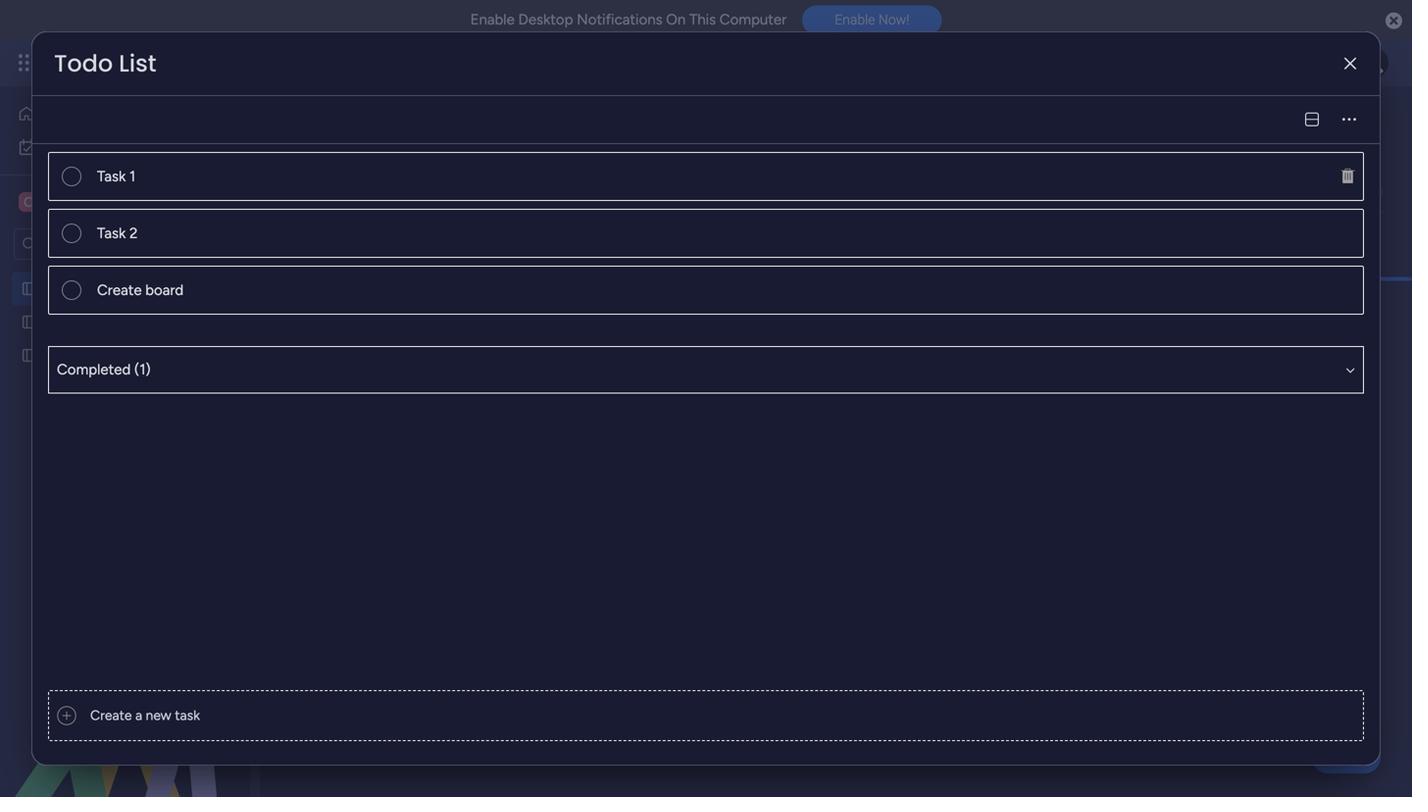 Task type: locate. For each thing, give the bounding box(es) containing it.
Search in workspace field
[[41, 233, 164, 255]]

list box
[[0, 268, 250, 637]]

Digital asset management (DAM) field
[[293, 101, 823, 145]]

files view
[[826, 184, 888, 201]]

0 vertical spatial 1
[[1329, 115, 1335, 132]]

help
[[1329, 747, 1364, 767]]

1 horizontal spatial 2
[[1318, 184, 1326, 201]]

0 horizontal spatial 1
[[129, 167, 135, 185]]

0 vertical spatial 2
[[1318, 184, 1326, 201]]

collaborative whiteboard
[[553, 184, 710, 201]]

creative
[[45, 193, 106, 211], [46, 314, 98, 330]]

completed
[[57, 361, 131, 378]]

widget
[[483, 236, 526, 252]]

creative inside list box
[[46, 314, 98, 330]]

1 horizontal spatial /
[[1320, 115, 1325, 132]]

task
[[97, 167, 126, 185], [97, 224, 126, 242]]

2 vertical spatial 1
[[139, 361, 146, 378]]

enable for enable desktop notifications on this computer
[[470, 11, 515, 28]]

see
[[806, 148, 830, 164]]

(dam) up see
[[718, 101, 818, 145]]

1 vertical spatial digital asset management (dam)
[[46, 280, 249, 297]]

collapse board header image
[[1362, 184, 1378, 200]]

0 vertical spatial creative
[[45, 193, 106, 211]]

create board
[[97, 281, 184, 299]]

/ inside invite / 1 button
[[1320, 115, 1325, 132]]

enable left now!
[[835, 12, 875, 28]]

my
[[45, 139, 64, 155]]

2 left v2 delete image
[[1318, 184, 1326, 201]]

digital right public board icon
[[46, 280, 85, 297]]

templates
[[509, 149, 570, 165]]

/
[[1320, 115, 1325, 132], [1309, 184, 1315, 201]]

workspace image
[[19, 191, 38, 213]]

/ for 2
[[1309, 184, 1315, 201]]

1 vertical spatial public board image
[[21, 346, 39, 365]]

1 inside invite / 1 button
[[1329, 115, 1335, 132]]

1 vertical spatial 1
[[129, 167, 135, 185]]

v2 delete image
[[1341, 165, 1355, 188]]

files
[[826, 184, 853, 201]]

new asset
[[305, 236, 370, 253]]

new
[[305, 236, 334, 253]]

automate / 2
[[1245, 184, 1326, 201]]

0 horizontal spatial management
[[124, 280, 205, 297]]

0 horizontal spatial digital asset management (dam)
[[46, 280, 249, 297]]

creative requests
[[46, 314, 155, 330]]

list
[[119, 47, 156, 80]]

add view image
[[914, 185, 922, 199]]

0 horizontal spatial enable
[[470, 11, 515, 28]]

desktop
[[518, 11, 573, 28]]

enable
[[470, 11, 515, 28], [835, 12, 875, 28]]

1
[[1329, 115, 1335, 132], [129, 167, 135, 185], [139, 361, 146, 378]]

asset
[[404, 101, 487, 145], [337, 236, 370, 253], [89, 280, 121, 297]]

v2 split view image
[[1305, 113, 1319, 127]]

filter
[[760, 236, 791, 253]]

1 horizontal spatial enable
[[835, 12, 875, 28]]

public board image down public board icon
[[21, 313, 39, 331]]

(
[[134, 361, 139, 378]]

dapulse x slim image
[[1344, 57, 1356, 71]]

0 vertical spatial public board image
[[21, 313, 39, 331]]

requests
[[101, 314, 155, 330]]

lottie animation image
[[0, 599, 250, 797]]

1 vertical spatial creative
[[46, 314, 98, 330]]

2 vertical spatial asset
[[89, 280, 121, 297]]

invite / 1
[[1283, 115, 1335, 132]]

0 vertical spatial task
[[97, 167, 126, 185]]

0 vertical spatial digital
[[298, 101, 396, 145]]

0 horizontal spatial /
[[1309, 184, 1315, 201]]

1 horizontal spatial (dam)
[[718, 101, 818, 145]]

more dots image
[[1342, 113, 1356, 127]]

completed ( 1 )
[[57, 361, 151, 378]]

2
[[1318, 184, 1326, 201], [129, 224, 138, 242]]

digital up more
[[298, 101, 396, 145]]

1 horizontal spatial management
[[495, 101, 710, 145]]

1 vertical spatial asset
[[337, 236, 370, 253]]

asset inside list box
[[89, 280, 121, 297]]

1 horizontal spatial asset
[[337, 236, 370, 253]]

person
[[669, 236, 711, 253]]

digital asset management (dam) up the templates
[[298, 101, 818, 145]]

computer
[[720, 11, 787, 28]]

more
[[337, 149, 369, 165]]

/ right automate
[[1309, 184, 1315, 201]]

https://youtu.be/9x6_kyyrn_e
[[608, 149, 796, 165]]

grid
[[300, 0, 1187, 705]]

filter button
[[729, 229, 821, 260]]

task for task 1
[[97, 167, 126, 185]]

asset inside button
[[337, 236, 370, 253]]

2 task from the top
[[97, 224, 126, 242]]

lottie animation element
[[0, 599, 250, 797]]

view
[[857, 184, 888, 201]]

2 down assets
[[129, 224, 138, 242]]

main table
[[328, 184, 393, 201]]

management up requests at the left top
[[124, 280, 205, 297]]

1 enable from the left
[[470, 11, 515, 28]]

public board image
[[21, 279, 39, 298]]

1 public board image from the top
[[21, 313, 39, 331]]

Search field
[[568, 231, 627, 258]]

digital asset management (dam) up requests at the left top
[[46, 280, 249, 297]]

1 vertical spatial /
[[1309, 184, 1315, 201]]

collaborative
[[553, 184, 634, 201]]

management
[[495, 101, 710, 145], [124, 280, 205, 297]]

workspace selection element
[[19, 190, 158, 214]]

creative up website
[[46, 314, 98, 330]]

option
[[0, 271, 250, 275]]

0 horizontal spatial 2
[[129, 224, 138, 242]]

/ right v2 split view icon
[[1320, 115, 1325, 132]]

1 horizontal spatial 1
[[139, 361, 146, 378]]

workload
[[458, 184, 516, 201]]

task down creative assets
[[97, 224, 126, 242]]

add
[[455, 236, 480, 252]]

see more link
[[804, 146, 867, 166]]

online
[[722, 184, 762, 201]]

enable left desktop
[[470, 11, 515, 28]]

1 vertical spatial digital
[[46, 280, 85, 297]]

integrate
[[1045, 184, 1101, 201]]

digital
[[298, 101, 396, 145], [46, 280, 85, 297]]

0 vertical spatial /
[[1320, 115, 1325, 132]]

management up here:
[[495, 101, 710, 145]]

todo list
[[54, 47, 156, 80]]

)
[[146, 361, 151, 378]]

enable inside button
[[835, 12, 875, 28]]

0 vertical spatial management
[[495, 101, 710, 145]]

2 horizontal spatial asset
[[404, 101, 487, 145]]

public board image
[[21, 313, 39, 331], [21, 346, 39, 365]]

digital asset management (dam)
[[298, 101, 818, 145], [46, 280, 249, 297]]

creative for creative requests
[[46, 314, 98, 330]]

learn
[[300, 149, 334, 165]]

asset up package
[[404, 101, 487, 145]]

enable now!
[[835, 12, 909, 28]]

files view button
[[811, 177, 902, 208]]

about
[[373, 149, 408, 165]]

now!
[[878, 12, 909, 28]]

creative inside workspace selection element
[[45, 193, 106, 211]]

creative right c
[[45, 193, 106, 211]]

(dam)
[[718, 101, 818, 145], [209, 280, 249, 297]]

1 for (
[[139, 361, 146, 378]]

my work link
[[12, 131, 238, 163]]

Create a new task text field
[[84, 691, 1363, 740]]

my work option
[[12, 131, 238, 163]]

angle down image
[[1346, 363, 1355, 377]]

0 horizontal spatial (dam)
[[209, 280, 249, 297]]

0 vertical spatial digital asset management (dam)
[[298, 101, 818, 145]]

asset right "new"
[[337, 236, 370, 253]]

public board image left website
[[21, 346, 39, 365]]

2 horizontal spatial 1
[[1329, 115, 1335, 132]]

1 vertical spatial (dam)
[[209, 280, 249, 297]]

0 horizontal spatial asset
[[89, 280, 121, 297]]

1 vertical spatial task
[[97, 224, 126, 242]]

2 public board image from the top
[[21, 346, 39, 365]]

0 vertical spatial asset
[[404, 101, 487, 145]]

0 vertical spatial (dam)
[[718, 101, 818, 145]]

2 enable from the left
[[835, 12, 875, 28]]

(dam) right board
[[209, 280, 249, 297]]

integrate button
[[1012, 172, 1201, 213]]

asset up creative requests
[[89, 280, 121, 297]]

1 vertical spatial 2
[[129, 224, 138, 242]]

1 horizontal spatial digital asset management (dam)
[[298, 101, 818, 145]]

todo
[[54, 47, 113, 80]]

public board image for website homepage redesign
[[21, 346, 39, 365]]

new asset button
[[297, 229, 377, 260]]

(dam) inside list box
[[209, 280, 249, 297]]

1 vertical spatial management
[[124, 280, 205, 297]]

angle down image
[[387, 237, 396, 252]]

task up creative assets
[[97, 167, 126, 185]]

1 task from the top
[[97, 167, 126, 185]]

monday button
[[51, 37, 313, 88]]



Task type: describe. For each thing, give the bounding box(es) containing it.
this
[[689, 11, 716, 28]]

invite
[[1283, 115, 1317, 132]]

person button
[[638, 229, 723, 260]]

work
[[67, 139, 97, 155]]

collaborative whiteboard button
[[531, 177, 710, 208]]

list box containing digital asset management (dam)
[[0, 268, 250, 637]]

online docs
[[722, 184, 796, 201]]

redesign
[[169, 347, 222, 364]]

Todo List field
[[49, 47, 161, 80]]

whiteboard
[[637, 184, 710, 201]]

docs
[[765, 184, 796, 201]]

main
[[328, 184, 357, 201]]

my work
[[45, 139, 97, 155]]

1 horizontal spatial digital
[[298, 101, 396, 145]]

website homepage redesign
[[46, 347, 222, 364]]

on
[[666, 11, 686, 28]]

enable desktop notifications on this computer
[[470, 11, 787, 28]]

1 for /
[[1329, 115, 1335, 132]]

c
[[23, 194, 33, 210]]

creative assets
[[45, 193, 155, 211]]

team workload
[[422, 184, 516, 201]]

package
[[438, 149, 489, 165]]

task 2
[[97, 224, 138, 242]]

v2 search image
[[554, 233, 568, 255]]

task 1
[[97, 167, 135, 185]]

homepage
[[100, 347, 165, 364]]

automate
[[1245, 184, 1306, 201]]

table
[[360, 184, 393, 201]]

enable for enable now!
[[835, 12, 875, 28]]

board
[[145, 281, 184, 299]]

assets
[[110, 193, 155, 211]]

team
[[422, 184, 455, 201]]

add widget button
[[419, 228, 535, 260]]

/ for 1
[[1320, 115, 1325, 132]]

main table button
[[297, 177, 407, 208]]

create
[[97, 281, 142, 299]]

public board image for creative requests
[[21, 313, 39, 331]]

help button
[[1312, 741, 1381, 774]]

of
[[493, 149, 506, 165]]

monday
[[87, 51, 154, 74]]

john smith image
[[1357, 47, 1388, 78]]

this
[[412, 149, 434, 165]]

team workload button
[[407, 177, 531, 208]]

dapulse close image
[[1386, 11, 1402, 31]]

learn more about this package of templates here: https://youtu.be/9x6_kyyrn_e see more
[[300, 148, 865, 165]]

more
[[833, 148, 865, 164]]

task for task 2
[[97, 224, 126, 242]]

management inside list box
[[124, 280, 205, 297]]

notifications
[[577, 11, 662, 28]]

here:
[[574, 149, 605, 165]]

select product image
[[18, 53, 37, 73]]

invite / 1 button
[[1246, 108, 1343, 139]]

add widget
[[455, 236, 526, 252]]

website
[[46, 347, 96, 364]]

arrow down image
[[798, 233, 821, 256]]

online docs button
[[707, 177, 811, 208]]

0 horizontal spatial digital
[[46, 280, 85, 297]]

creative for creative assets
[[45, 193, 106, 211]]

enable now! button
[[802, 5, 942, 35]]



Task type: vqa. For each thing, say whether or not it's contained in the screenshot.
bottom Creative
yes



